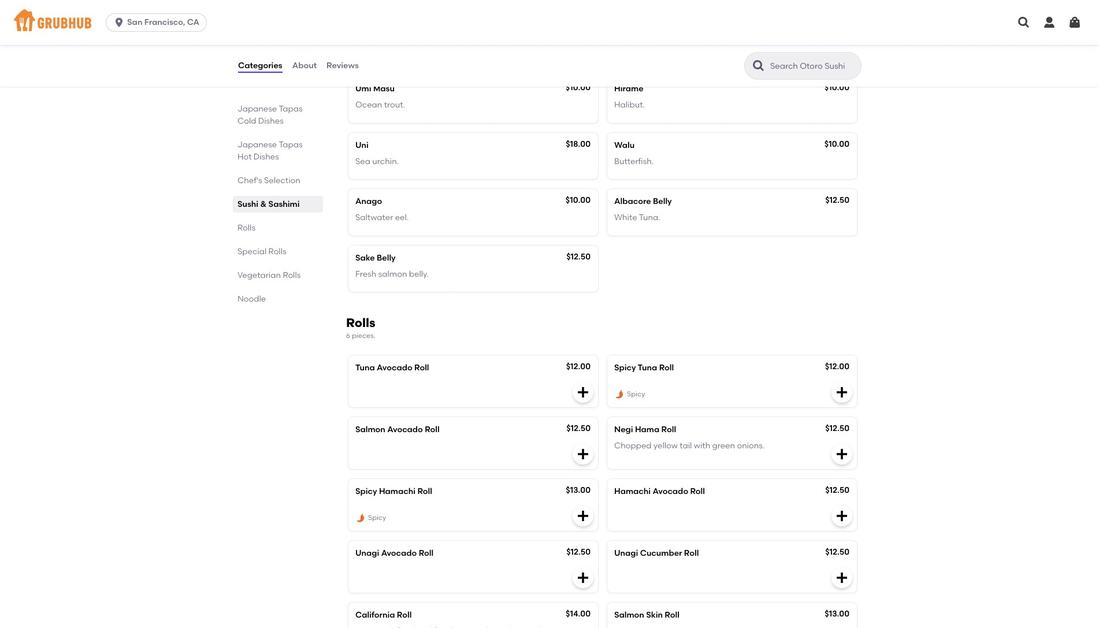 Task type: describe. For each thing, give the bounding box(es) containing it.
eel.
[[395, 213, 409, 223]]

avocado for tuna
[[377, 363, 412, 373]]

fresh
[[355, 269, 376, 279]]

6
[[346, 332, 350, 340]]

spicy image inside button
[[614, 49, 625, 59]]

urchin.
[[372, 157, 399, 166]]

hama
[[635, 425, 660, 434]]

california roll
[[355, 610, 412, 620]]

$10.00 for halibut.
[[825, 83, 849, 92]]

rolls 6 pieces.
[[346, 316, 376, 340]]

francisco,
[[144, 17, 185, 27]]

fresh salmon belly.
[[355, 269, 429, 279]]

chef's selection
[[238, 176, 300, 186]]

japanese tapas hot dishes
[[238, 140, 303, 162]]

special rolls
[[238, 247, 286, 257]]

japanese tapas cold dishes
[[238, 104, 303, 126]]

unagi for unagi cucumber roll
[[614, 548, 638, 558]]

salmon
[[378, 269, 407, 279]]

uni
[[355, 140, 369, 150]]

walu
[[614, 140, 635, 150]]

chopped yellow tail with green onions.
[[614, 441, 765, 451]]

roll for hamachi avocado roll
[[690, 486, 705, 496]]

negi hama roll
[[614, 425, 676, 434]]

unagi cucumber roll
[[614, 548, 699, 558]]

san francisco, ca
[[127, 17, 199, 27]]

roll for spicy tuna roll
[[659, 363, 674, 373]]

yellow
[[654, 441, 678, 451]]

ca
[[187, 17, 199, 27]]

hot
[[238, 152, 252, 162]]

sushi
[[238, 199, 258, 209]]

ocean trout.
[[355, 100, 405, 110]]

0 horizontal spatial $13.00
[[566, 485, 591, 495]]

spicy scallops image
[[770, 0, 857, 66]]

saltwater
[[355, 213, 393, 223]]

avocado for salmon
[[387, 425, 423, 434]]

onions.
[[737, 441, 765, 451]]

reviews button
[[326, 45, 359, 87]]

salmon skin roll
[[614, 610, 680, 620]]

skin
[[646, 610, 663, 620]]

sake
[[355, 253, 375, 263]]

sashimi
[[268, 199, 300, 209]]

hirame
[[614, 84, 644, 94]]

svg image for hamachi avocado roll
[[835, 509, 849, 523]]

roll for unagi avocado roll
[[419, 548, 434, 558]]

cucumber
[[640, 548, 682, 558]]

butterfish.
[[614, 157, 654, 166]]

about button
[[292, 45, 317, 87]]

roll for tuna avocado roll
[[414, 363, 429, 373]]

san
[[127, 17, 142, 27]]

with
[[694, 441, 710, 451]]

avocado for hamachi
[[653, 486, 688, 496]]

umi
[[355, 84, 371, 94]]

negi
[[614, 425, 633, 434]]

japanese for hot
[[238, 140, 277, 150]]

dishes for hot
[[254, 152, 279, 162]]

1 $12.00 from the left
[[566, 362, 591, 371]]

sea
[[355, 157, 370, 166]]

rolls inside the rolls 6 pieces.
[[346, 316, 375, 330]]

main navigation navigation
[[0, 0, 1099, 45]]

vegetarian
[[238, 270, 281, 280]]

rolls down sushi
[[238, 223, 255, 233]]

tuna.
[[639, 213, 660, 223]]

belly.
[[409, 269, 429, 279]]

svg image inside the main navigation navigation
[[1017, 16, 1031, 29]]

roll for spicy hamachi roll
[[417, 486, 432, 496]]

california
[[355, 610, 395, 620]]



Task type: locate. For each thing, give the bounding box(es) containing it.
dishes
[[258, 116, 284, 126], [254, 152, 279, 162]]

halibut.
[[614, 100, 645, 110]]

1 horizontal spatial $12.00
[[825, 362, 849, 371]]

1 horizontal spatial salmon
[[614, 610, 644, 620]]

$10.00 for butterfish.
[[825, 139, 849, 149]]

1 vertical spatial salmon
[[614, 610, 644, 620]]

albacore
[[614, 197, 651, 206]]

$18.00
[[566, 139, 591, 149]]

pieces.
[[352, 332, 376, 340]]

2 $12.00 from the left
[[825, 362, 849, 371]]

ocean
[[355, 100, 382, 110]]

belly for albacore belly
[[653, 197, 672, 206]]

avocado for unagi
[[381, 548, 417, 558]]

special
[[238, 247, 267, 257]]

roll
[[414, 363, 429, 373], [659, 363, 674, 373], [425, 425, 440, 434], [661, 425, 676, 434], [417, 486, 432, 496], [690, 486, 705, 496], [419, 548, 434, 558], [684, 548, 699, 558], [397, 610, 412, 620], [665, 610, 680, 620]]

unagi down spicy image
[[355, 548, 379, 558]]

unagi avocado roll
[[355, 548, 434, 558]]

$12.00
[[566, 362, 591, 371], [825, 362, 849, 371]]

about
[[292, 61, 317, 70]]

svg image for tuna avocado roll
[[576, 385, 590, 399]]

spicy image
[[355, 513, 366, 524]]

white
[[614, 213, 637, 223]]

trout.
[[384, 100, 405, 110]]

1 unagi from the left
[[355, 548, 379, 558]]

spicy inside spicy button
[[627, 50, 645, 58]]

rolls up vegetarian rolls
[[268, 247, 286, 257]]

0 vertical spatial tapas
[[279, 104, 303, 114]]

1 vertical spatial $13.00
[[825, 609, 849, 619]]

japanese
[[238, 104, 277, 114], [238, 140, 277, 150]]

1 horizontal spatial belly
[[653, 197, 672, 206]]

dishes right hot
[[254, 152, 279, 162]]

tapas down the about button
[[279, 104, 303, 114]]

salmon for salmon avocado roll
[[355, 425, 385, 434]]

avocado
[[377, 363, 412, 373], [387, 425, 423, 434], [653, 486, 688, 496], [381, 548, 417, 558]]

belly for sake belly
[[377, 253, 396, 263]]

cold
[[238, 116, 256, 126]]

hamachi
[[379, 486, 416, 496], [614, 486, 651, 496]]

roll for negi hama roll
[[661, 425, 676, 434]]

0 horizontal spatial unagi
[[355, 548, 379, 558]]

0 vertical spatial salmon
[[355, 425, 385, 434]]

1 vertical spatial dishes
[[254, 152, 279, 162]]

roll for salmon skin roll
[[665, 610, 680, 620]]

2 unagi from the left
[[614, 548, 638, 558]]

sea urchin.
[[355, 157, 399, 166]]

tapas down japanese tapas cold dishes
[[279, 140, 303, 150]]

$10.00 for saltwater eel.
[[566, 195, 591, 205]]

spicy image up "negi"
[[614, 389, 625, 400]]

salmon
[[355, 425, 385, 434], [614, 610, 644, 620]]

1 vertical spatial tapas
[[279, 140, 303, 150]]

white tuna.
[[614, 213, 660, 223]]

Search Otoro Sushi search field
[[769, 61, 858, 72]]

svg image
[[1043, 16, 1056, 29], [1068, 16, 1082, 29], [113, 17, 125, 28], [835, 385, 849, 399], [576, 447, 590, 461], [835, 447, 849, 461], [835, 571, 849, 585]]

san francisco, ca button
[[106, 13, 212, 32]]

belly
[[653, 197, 672, 206], [377, 253, 396, 263]]

2 hamachi from the left
[[614, 486, 651, 496]]

dishes inside japanese tapas hot dishes
[[254, 152, 279, 162]]

saltwater eel.
[[355, 213, 409, 223]]

categories
[[238, 61, 282, 70]]

unagi left cucumber on the bottom right
[[614, 548, 638, 558]]

spicy image
[[614, 49, 625, 59], [614, 389, 625, 400]]

tapas inside japanese tapas cold dishes
[[279, 104, 303, 114]]

categories button
[[238, 45, 283, 87]]

0 horizontal spatial salmon
[[355, 425, 385, 434]]

umi masu
[[355, 84, 395, 94]]

spicy
[[627, 50, 645, 58], [614, 363, 636, 373], [627, 390, 645, 398], [355, 486, 377, 496], [368, 514, 386, 522]]

roll for salmon avocado roll
[[425, 425, 440, 434]]

1 horizontal spatial unagi
[[614, 548, 638, 558]]

0 vertical spatial belly
[[653, 197, 672, 206]]

1 japanese from the top
[[238, 104, 277, 114]]

0 vertical spatial spicy image
[[614, 49, 625, 59]]

albacore belly
[[614, 197, 672, 206]]

0 horizontal spatial belly
[[377, 253, 396, 263]]

belly up fresh salmon belly.
[[377, 253, 396, 263]]

0 vertical spatial japanese
[[238, 104, 277, 114]]

1 vertical spatial japanese
[[238, 140, 277, 150]]

sushi & sashimi
[[238, 199, 300, 209]]

hamachi avocado roll
[[614, 486, 705, 496]]

tuna
[[355, 363, 375, 373], [638, 363, 657, 373]]

spicy hamachi roll
[[355, 486, 432, 496]]

0 horizontal spatial hamachi
[[379, 486, 416, 496]]

masu
[[373, 84, 395, 94]]

spicy image up hirame
[[614, 49, 625, 59]]

reviews
[[327, 61, 359, 70]]

spicy tuna roll
[[614, 363, 674, 373]]

$10.00 for ocean trout.
[[566, 83, 591, 92]]

chopped
[[614, 441, 652, 451]]

salmon for salmon skin roll
[[614, 610, 644, 620]]

dishes right cold
[[258, 116, 284, 126]]

2 tuna from the left
[[638, 363, 657, 373]]

unagi for unagi avocado roll
[[355, 548, 379, 558]]

1 vertical spatial belly
[[377, 253, 396, 263]]

spicy button
[[607, 0, 857, 66]]

tapas
[[279, 104, 303, 114], [279, 140, 303, 150]]

rolls up pieces.
[[346, 316, 375, 330]]

tapas for japanese tapas hot dishes
[[279, 140, 303, 150]]

dishes inside japanese tapas cold dishes
[[258, 116, 284, 126]]

search icon image
[[752, 59, 766, 73]]

tapas inside japanese tapas hot dishes
[[279, 140, 303, 150]]

sake belly
[[355, 253, 396, 263]]

chef's
[[238, 176, 262, 186]]

2 tapas from the top
[[279, 140, 303, 150]]

roll for unagi cucumber roll
[[684, 548, 699, 558]]

svg image for unagi avocado roll
[[576, 571, 590, 585]]

rolls
[[238, 223, 255, 233], [268, 247, 286, 257], [283, 270, 301, 280], [346, 316, 375, 330]]

0 horizontal spatial $12.00
[[566, 362, 591, 371]]

2 spicy image from the top
[[614, 389, 625, 400]]

1 horizontal spatial tuna
[[638, 363, 657, 373]]

noodle
[[238, 294, 266, 304]]

0 vertical spatial $13.00
[[566, 485, 591, 495]]

belly up tuna.
[[653, 197, 672, 206]]

$12.50
[[825, 195, 849, 205], [566, 252, 591, 262], [566, 423, 591, 433], [825, 423, 849, 433], [825, 485, 849, 495], [566, 547, 591, 557], [825, 547, 849, 557]]

tail
[[680, 441, 692, 451]]

green
[[712, 441, 735, 451]]

svg image
[[1017, 16, 1031, 29], [576, 385, 590, 399], [576, 509, 590, 523], [835, 509, 849, 523], [576, 571, 590, 585]]

japanese for cold
[[238, 104, 277, 114]]

1 tuna from the left
[[355, 363, 375, 373]]

1 tapas from the top
[[279, 104, 303, 114]]

$13.00
[[566, 485, 591, 495], [825, 609, 849, 619]]

tuna avocado roll
[[355, 363, 429, 373]]

japanese up cold
[[238, 104, 277, 114]]

unagi
[[355, 548, 379, 558], [614, 548, 638, 558]]

tapas for japanese tapas cold dishes
[[279, 104, 303, 114]]

dishes for cold
[[258, 116, 284, 126]]

anago
[[355, 197, 382, 206]]

rolls right vegetarian
[[283, 270, 301, 280]]

0 vertical spatial dishes
[[258, 116, 284, 126]]

1 horizontal spatial $13.00
[[825, 609, 849, 619]]

1 spicy image from the top
[[614, 49, 625, 59]]

salmon avocado roll
[[355, 425, 440, 434]]

$10.00
[[566, 83, 591, 92], [825, 83, 849, 92], [825, 139, 849, 149], [566, 195, 591, 205]]

&
[[260, 199, 267, 209]]

1 horizontal spatial hamachi
[[614, 486, 651, 496]]

1 vertical spatial spicy image
[[614, 389, 625, 400]]

vegetarian rolls
[[238, 270, 301, 280]]

0 horizontal spatial tuna
[[355, 363, 375, 373]]

1 hamachi from the left
[[379, 486, 416, 496]]

japanese up hot
[[238, 140, 277, 150]]

svg image inside san francisco, ca "button"
[[113, 17, 125, 28]]

japanese inside japanese tapas cold dishes
[[238, 104, 277, 114]]

japanese inside japanese tapas hot dishes
[[238, 140, 277, 150]]

selection
[[264, 176, 300, 186]]

$14.00
[[566, 609, 591, 619]]

2 japanese from the top
[[238, 140, 277, 150]]



Task type: vqa. For each thing, say whether or not it's contained in the screenshot.


